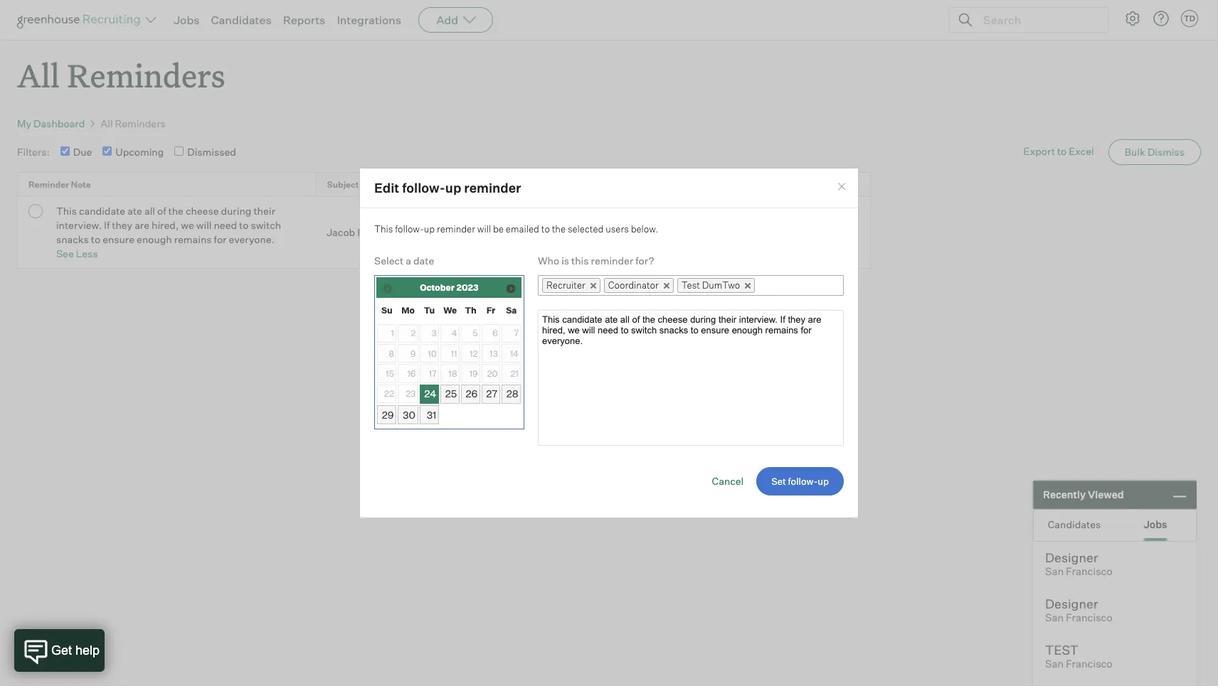 Task type: describe. For each thing, give the bounding box(es) containing it.
6
[[493, 328, 498, 339]]

viewed
[[1088, 489, 1124, 501]]

edit follow-up reminder
[[374, 180, 521, 196]]

enough
[[137, 234, 172, 246]]

11
[[451, 348, 457, 359]]

during
[[221, 205, 251, 217]]

to left excel
[[1057, 145, 1067, 158]]

9
[[410, 348, 416, 359]]

is
[[562, 255, 569, 267]]

see
[[56, 248, 74, 260]]

candidates
[[211, 13, 272, 27]]

recently viewed
[[1043, 489, 1124, 501]]

2023
[[457, 282, 479, 293]]

8
[[389, 348, 394, 359]]

2 san from the top
[[1045, 612, 1064, 625]]

0 vertical spatial reminders
[[67, 54, 225, 96]]

coordinator
[[608, 280, 659, 291]]

dismiss
[[1148, 146, 1185, 158]]

20
[[487, 368, 498, 379]]

0 horizontal spatial all
[[17, 54, 60, 96]]

2 designer san francisco from the top
[[1045, 596, 1113, 625]]

none text field inside edit follow-up reminder dialog
[[755, 277, 773, 294]]

october
[[420, 282, 455, 293]]

note
[[71, 179, 91, 190]]

recruiter,
[[707, 219, 753, 231]]

the inside "this candidate ate all of the cheese during their interview. if they are hired, we will need to switch snacks to ensure enough remains for everyone. see less"
[[168, 205, 184, 217]]

francisco inside test san francisco
[[1066, 658, 1113, 671]]

date
[[413, 255, 434, 267]]

td button
[[1178, 7, 1201, 30]]

for
[[214, 234, 227, 246]]

export to excel
[[1024, 145, 1094, 158]]

everyone.
[[229, 234, 275, 246]]

edit follow-up reminder dialog
[[359, 168, 859, 519]]

add
[[436, 13, 458, 27]]

recruiter
[[547, 280, 586, 291]]

rogers
[[357, 226, 391, 239]]

1 designer san francisco from the top
[[1045, 550, 1113, 579]]

test san francisco
[[1045, 643, 1113, 671]]

are
[[135, 219, 149, 231]]

candidates link
[[211, 13, 272, 27]]

selected
[[568, 223, 604, 235]]

add button
[[419, 7, 493, 33]]

integrations link
[[337, 13, 401, 27]]

export
[[1024, 145, 1055, 158]]

edit
[[374, 180, 399, 196]]

28 link
[[502, 385, 521, 404]]

24
[[424, 388, 437, 400]]

reminder for who is this reminder for?
[[591, 255, 634, 267]]

dashboard
[[33, 118, 85, 130]]

22
[[384, 389, 394, 400]]

Upcoming checkbox
[[103, 147, 112, 156]]

due today
[[558, 226, 605, 238]]

my dashboard link
[[17, 118, 85, 130]]

19
[[469, 368, 478, 379]]

hired,
[[152, 219, 179, 231]]

jobs link
[[174, 13, 200, 27]]

select
[[374, 255, 404, 267]]

ate
[[128, 205, 142, 217]]

their
[[254, 205, 275, 217]]

will inside "this candidate ate all of the cheese during their interview. if they are hired, we will need to switch snacks to ensure enough remains for everyone. see less"
[[196, 219, 212, 231]]

will inside edit follow-up reminder dialog
[[477, 223, 491, 235]]

15
[[386, 368, 394, 379]]

Due checkbox
[[60, 147, 70, 156]]

coordinator,
[[647, 219, 705, 231]]

who is this reminder for?
[[538, 255, 654, 267]]

this for this follow-up reminder will be emailed to the selected users below.
[[374, 223, 393, 235]]

reminder for edit follow-up reminder
[[464, 180, 521, 196]]

all
[[144, 205, 155, 217]]

27 link
[[482, 385, 500, 404]]

31 link
[[420, 405, 439, 425]]

up for edit
[[445, 180, 461, 196]]

cheese
[[186, 205, 219, 217]]

2 francisco from the top
[[1066, 612, 1113, 625]]

configure image
[[1124, 10, 1141, 27]]

candidate
[[79, 205, 125, 217]]

the inside edit follow-up reminder dialog
[[552, 223, 566, 235]]

17
[[429, 368, 437, 379]]

snacks
[[56, 234, 89, 246]]

san inside test san francisco
[[1045, 658, 1064, 671]]

who
[[538, 255, 559, 267]]

1 designer from the top
[[1045, 550, 1098, 566]]

Search text field
[[980, 10, 1095, 30]]

need
[[214, 219, 237, 231]]

remains
[[174, 234, 212, 246]]

dumtwo inside coordinator, recruiter, test dumtwo
[[647, 233, 689, 245]]

subject
[[327, 179, 359, 190]]

test inside edit follow-up reminder dialog
[[682, 280, 700, 291]]

none submit inside edit follow-up reminder dialog
[[757, 468, 844, 496]]

21
[[511, 368, 519, 379]]

below.
[[631, 223, 659, 235]]

export to excel link
[[1009, 138, 1109, 165]]

recently
[[1043, 489, 1086, 501]]

my dashboard
[[17, 118, 85, 130]]

1 vertical spatial reminders
[[115, 118, 166, 130]]

12
[[470, 348, 478, 359]]

th
[[465, 305, 477, 316]]

1 horizontal spatial jobs
[[1144, 518, 1168, 531]]



Task type: vqa. For each thing, say whether or not it's contained in the screenshot.


Task type: locate. For each thing, give the bounding box(es) containing it.
ensure
[[103, 234, 135, 246]]

0 horizontal spatial test
[[682, 280, 700, 291]]

up right edit on the top left of the page
[[445, 180, 461, 196]]

25 link
[[441, 385, 460, 404]]

this up interview.
[[56, 205, 77, 217]]

0 horizontal spatial this
[[56, 205, 77, 217]]

td
[[1184, 14, 1196, 23]]

0 vertical spatial dumtwo
[[647, 233, 689, 245]]

5
[[473, 328, 478, 339]]

follow-
[[402, 180, 445, 196], [395, 223, 424, 235]]

follow- for this
[[395, 223, 424, 235]]

up for this
[[424, 223, 435, 235]]

reminder note
[[28, 179, 91, 190]]

1 horizontal spatial will
[[477, 223, 491, 235]]

su
[[381, 305, 393, 316]]

0 vertical spatial francisco
[[1066, 566, 1113, 579]]

0 vertical spatial all reminders
[[17, 54, 225, 96]]

18
[[449, 368, 457, 379]]

cancel link
[[712, 476, 744, 488]]

0 horizontal spatial up
[[424, 223, 435, 235]]

the left selected
[[552, 223, 566, 235]]

test inside coordinator, recruiter, test dumtwo
[[755, 219, 776, 231]]

reminders
[[67, 54, 225, 96], [115, 118, 166, 130]]

1 horizontal spatial test
[[755, 219, 776, 231]]

dumtwo down coordinator,
[[647, 233, 689, 245]]

1 vertical spatial dumtwo
[[702, 280, 740, 291]]

3 francisco from the top
[[1066, 658, 1113, 671]]

td button
[[1181, 10, 1198, 27]]

jacob
[[327, 226, 355, 239]]

this inside "this candidate ate all of the cheese during their interview. if they are hired, we will need to switch snacks to ensure enough remains for everyone. see less"
[[56, 205, 77, 217]]

follow- for edit
[[402, 180, 445, 196]]

users
[[606, 223, 629, 235]]

Dismissed checkbox
[[175, 147, 184, 156]]

26
[[466, 388, 478, 400]]

1 vertical spatial designer san francisco
[[1045, 596, 1113, 625]]

be
[[493, 223, 504, 235]]

0 horizontal spatial due
[[73, 146, 92, 158]]

to
[[1057, 145, 1067, 158], [239, 219, 249, 231], [541, 223, 550, 235], [91, 234, 100, 246]]

due
[[73, 146, 92, 158], [558, 226, 577, 238]]

filters:
[[17, 146, 50, 158]]

all up my dashboard 'link'
[[17, 54, 60, 96]]

october 2023
[[420, 282, 479, 293]]

reports
[[283, 13, 325, 27]]

reminders up all reminders link
[[67, 54, 225, 96]]

0 horizontal spatial will
[[196, 219, 212, 231]]

1 horizontal spatial up
[[445, 180, 461, 196]]

0 vertical spatial reminder
[[464, 180, 521, 196]]

jacob rogers
[[327, 226, 391, 239]]

they
[[112, 219, 132, 231]]

reminder down edit follow-up reminder
[[437, 223, 475, 235]]

30
[[403, 409, 416, 421]]

reminder right this
[[591, 255, 634, 267]]

this follow-up reminder will be emailed to the selected users below.
[[374, 223, 659, 235]]

this up the select
[[374, 223, 393, 235]]

to up less
[[91, 234, 100, 246]]

designer up test on the bottom right
[[1045, 596, 1098, 612]]

1 vertical spatial designer
[[1045, 596, 1098, 612]]

1 vertical spatial all
[[101, 118, 113, 130]]

we
[[443, 305, 457, 316]]

reminder
[[464, 180, 521, 196], [437, 223, 475, 235], [591, 255, 634, 267]]

2 vertical spatial san
[[1045, 658, 1064, 671]]

up up date
[[424, 223, 435, 235]]

this for this candidate ate all of the cheese during their interview. if they are hired, we will need to switch snacks to ensure enough remains for everyone. see less
[[56, 205, 77, 217]]

jobs
[[174, 13, 200, 27], [1144, 518, 1168, 531]]

all reminders up all reminders link
[[17, 54, 225, 96]]

2 designer from the top
[[1045, 596, 1098, 612]]

24 link
[[420, 385, 439, 404]]

follow- up a
[[395, 223, 424, 235]]

reminder up be
[[464, 180, 521, 196]]

close image
[[836, 181, 848, 193]]

1 vertical spatial up
[[424, 223, 435, 235]]

see less link
[[56, 248, 98, 260]]

interview.
[[56, 219, 102, 231]]

action
[[826, 179, 854, 190]]

2 vertical spatial francisco
[[1066, 658, 1113, 671]]

0 horizontal spatial dumtwo
[[647, 233, 689, 245]]

3
[[432, 328, 437, 339]]

3 san from the top
[[1045, 658, 1064, 671]]

a
[[406, 255, 411, 267]]

Add a note... text field
[[538, 310, 844, 446]]

tu
[[424, 305, 435, 316]]

1 vertical spatial follow-
[[395, 223, 424, 235]]

we
[[181, 219, 194, 231]]

due for due today
[[558, 226, 577, 238]]

1 san from the top
[[1045, 566, 1064, 579]]

0 vertical spatial due
[[73, 146, 92, 158]]

less
[[76, 248, 98, 260]]

francisco
[[1066, 566, 1113, 579], [1066, 612, 1113, 625], [1066, 658, 1113, 671]]

1 francisco from the top
[[1066, 566, 1113, 579]]

1 vertical spatial jobs
[[1144, 518, 1168, 531]]

2 vertical spatial reminder
[[591, 255, 634, 267]]

dumtwo inside edit follow-up reminder dialog
[[702, 280, 740, 291]]

reminders up upcoming
[[115, 118, 166, 130]]

my
[[17, 118, 31, 130]]

to inside edit follow-up reminder dialog
[[541, 223, 550, 235]]

0 vertical spatial designer
[[1045, 550, 1098, 566]]

0 vertical spatial jobs
[[174, 13, 200, 27]]

this
[[571, 255, 589, 267]]

due for due
[[73, 146, 92, 158]]

all up the upcoming option
[[101, 118, 113, 130]]

the right of
[[168, 205, 184, 217]]

dumtwo down coordinator, recruiter, test dumtwo
[[702, 280, 740, 291]]

excel
[[1069, 145, 1094, 158]]

bulk
[[1125, 146, 1146, 158]]

16
[[407, 368, 416, 379]]

0 horizontal spatial the
[[168, 205, 184, 217]]

san
[[1045, 566, 1064, 579], [1045, 612, 1064, 625], [1045, 658, 1064, 671]]

will left be
[[477, 223, 491, 235]]

0 vertical spatial designer san francisco
[[1045, 550, 1113, 579]]

cancel
[[712, 476, 744, 488]]

1 vertical spatial the
[[552, 223, 566, 235]]

due right the due option
[[73, 146, 92, 158]]

designer san francisco down recently viewed
[[1045, 550, 1113, 579]]

designer down recently
[[1045, 550, 1098, 566]]

integrations
[[337, 13, 401, 27]]

None text field
[[755, 277, 773, 294]]

0 vertical spatial san
[[1045, 566, 1064, 579]]

29
[[382, 409, 394, 421]]

today
[[579, 226, 605, 238]]

if
[[104, 219, 110, 231]]

for?
[[636, 255, 654, 267]]

greenhouse recruiting image
[[17, 11, 145, 28]]

26 link
[[461, 385, 480, 404]]

0 vertical spatial test
[[755, 219, 776, 231]]

this candidate ate all of the cheese during their interview. if they are hired, we will need to switch snacks to ensure enough remains for everyone. see less
[[56, 205, 281, 260]]

1 horizontal spatial this
[[374, 223, 393, 235]]

0 vertical spatial all
[[17, 54, 60, 96]]

25
[[445, 388, 457, 400]]

1 horizontal spatial due
[[558, 226, 577, 238]]

13
[[490, 348, 498, 359]]

None submit
[[757, 468, 844, 496]]

due left 'today'
[[558, 226, 577, 238]]

0 horizontal spatial jobs
[[174, 13, 200, 27]]

27
[[486, 388, 498, 400]]

0 vertical spatial up
[[445, 180, 461, 196]]

1 horizontal spatial dumtwo
[[702, 280, 740, 291]]

0 vertical spatial the
[[168, 205, 184, 217]]

to down during
[[239, 219, 249, 231]]

1 vertical spatial due
[[558, 226, 577, 238]]

0 vertical spatial follow-
[[402, 180, 445, 196]]

reports link
[[283, 13, 325, 27]]

coordinator, recruiter, test dumtwo
[[647, 219, 776, 245]]

this inside edit follow-up reminder dialog
[[374, 223, 393, 235]]

0 vertical spatial this
[[56, 205, 77, 217]]

of
[[157, 205, 166, 217]]

1 horizontal spatial the
[[552, 223, 566, 235]]

bulk dismiss button
[[1109, 139, 1201, 165]]

test down coordinator, recruiter, test dumtwo
[[682, 280, 700, 291]]

31
[[427, 409, 437, 421]]

1 vertical spatial san
[[1045, 612, 1064, 625]]

1 horizontal spatial all
[[101, 118, 113, 130]]

30 link
[[398, 405, 418, 425]]

fr
[[487, 305, 496, 316]]

1
[[391, 328, 394, 339]]

all reminders up upcoming
[[101, 118, 166, 130]]

1 vertical spatial reminder
[[437, 223, 475, 235]]

test right recruiter,
[[755, 219, 776, 231]]

reminder for this follow-up reminder will be emailed to the selected users below.
[[437, 223, 475, 235]]

1 vertical spatial all reminders
[[101, 118, 166, 130]]

to right emailed
[[541, 223, 550, 235]]

1 vertical spatial this
[[374, 223, 393, 235]]

29 link
[[377, 405, 397, 425]]

1 vertical spatial test
[[682, 280, 700, 291]]

1 vertical spatial francisco
[[1066, 612, 1113, 625]]

emailed
[[506, 223, 539, 235]]

jacob rogers link
[[327, 226, 391, 239]]

will
[[196, 219, 212, 231], [477, 223, 491, 235]]

designer san francisco up test on the bottom right
[[1045, 596, 1113, 625]]

will down cheese
[[196, 219, 212, 231]]

follow- right edit on the top left of the page
[[402, 180, 445, 196]]



